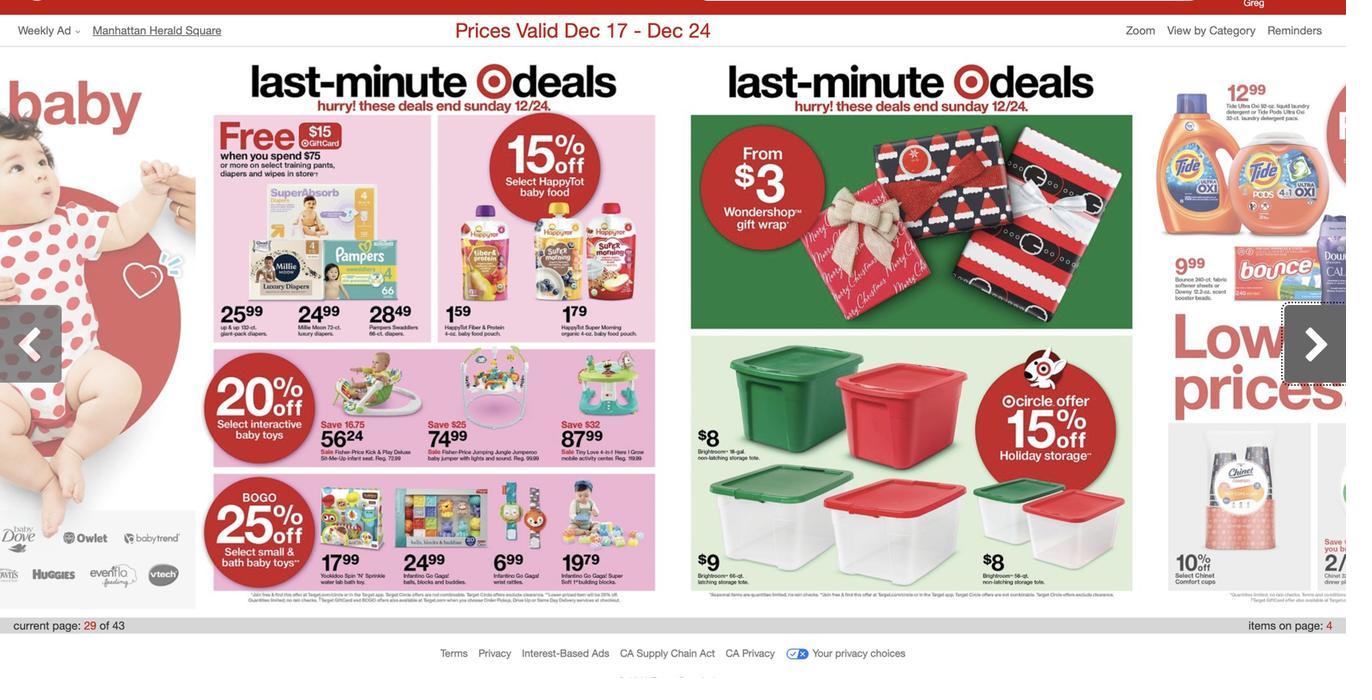Task type: locate. For each thing, give the bounding box(es) containing it.
1 horizontal spatial privacy
[[742, 647, 775, 660]]

dec left 17
[[564, 18, 600, 43]]

view by category
[[1168, 23, 1256, 37]]

prices valid dec 17 - dec 24
[[455, 18, 711, 43]]

valid
[[516, 18, 559, 43]]

ca
[[620, 647, 634, 660], [726, 647, 739, 660]]

1 horizontal spatial dec
[[647, 18, 683, 43]]

ca right act
[[726, 647, 739, 660]]

-
[[634, 18, 642, 43]]

1 page: from the left
[[52, 619, 81, 633]]

privacy
[[479, 647, 511, 660], [742, 647, 775, 660]]

ca supply chain act link
[[620, 647, 715, 660]]

manhattan herald square link
[[93, 22, 234, 38]]

dec
[[564, 18, 600, 43], [647, 18, 683, 43]]

0 horizontal spatial privacy
[[479, 647, 511, 660]]

by
[[1194, 23, 1206, 37]]

view by category link
[[1168, 23, 1268, 37]]

43
[[112, 619, 125, 633]]

zoom link
[[1126, 22, 1168, 38]]

dec right -
[[647, 18, 683, 43]]

on
[[1279, 619, 1292, 633]]

privacy right terms
[[479, 647, 511, 660]]

zoom
[[1126, 23, 1155, 37]]

form
[[692, 0, 1205, 2]]

page:
[[52, 619, 81, 633], [1295, 619, 1323, 633]]

ca privacy link
[[726, 647, 775, 660]]

chain
[[671, 647, 697, 660]]

ccpa image
[[786, 643, 810, 667]]

page: left 29 on the left of page
[[52, 619, 81, 633]]

herald
[[149, 23, 182, 37]]

1 horizontal spatial page:
[[1295, 619, 1323, 633]]

24
[[689, 18, 711, 43]]

privacy
[[835, 647, 868, 660]]

0 horizontal spatial ca
[[620, 647, 634, 660]]

2 page: from the left
[[1295, 619, 1323, 633]]

items on page: 4
[[1249, 619, 1333, 633]]

terms link
[[441, 647, 468, 660]]

category
[[1210, 23, 1256, 37]]

page 29 image
[[196, 56, 673, 610]]

1 ca from the left
[[620, 647, 634, 660]]

weekly ad
[[18, 23, 71, 37]]

0 horizontal spatial page:
[[52, 619, 81, 633]]

1 horizontal spatial ca
[[726, 647, 739, 660]]

2 privacy from the left
[[742, 647, 775, 660]]

ca for ca privacy
[[726, 647, 739, 660]]

privacy left ccpa image
[[742, 647, 775, 660]]

0 horizontal spatial dec
[[564, 18, 600, 43]]

zoom-in element
[[1126, 23, 1155, 37]]

1 dec from the left
[[564, 18, 600, 43]]

items
[[1249, 619, 1276, 633]]

ads
[[592, 647, 609, 660]]

1 privacy from the left
[[479, 647, 511, 660]]

weekly
[[18, 23, 54, 37]]

page: left 4
[[1295, 619, 1323, 633]]

ca left supply
[[620, 647, 634, 660]]

29
[[84, 619, 96, 633]]

2 ca from the left
[[726, 647, 739, 660]]



Task type: describe. For each thing, give the bounding box(es) containing it.
manhattan herald square
[[93, 23, 222, 37]]

current page: 29 of 43
[[13, 619, 125, 633]]

interest-
[[522, 647, 560, 660]]

ca supply chain act
[[620, 647, 715, 660]]

choices
[[871, 647, 906, 660]]

your privacy choices
[[813, 647, 906, 660]]

reminders link
[[1268, 22, 1334, 38]]

current
[[13, 619, 49, 633]]

based
[[560, 647, 589, 660]]

page 30 image
[[673, 56, 1150, 610]]

17
[[606, 18, 628, 43]]

terms
[[441, 647, 468, 660]]

ca privacy
[[726, 647, 775, 660]]

reminders
[[1268, 23, 1322, 37]]

page 28 image
[[0, 56, 196, 610]]

your
[[813, 647, 833, 660]]

manhattan
[[93, 23, 146, 37]]

your privacy choices link
[[786, 643, 906, 667]]

ca for ca supply chain act
[[620, 647, 634, 660]]

page 31 image
[[1150, 56, 1346, 610]]

4
[[1327, 619, 1333, 633]]

supply
[[637, 647, 668, 660]]

square
[[186, 23, 222, 37]]

act
[[700, 647, 715, 660]]

of
[[100, 619, 109, 633]]

interest-based ads link
[[522, 647, 609, 660]]

view
[[1168, 23, 1191, 37]]

2 dec from the left
[[647, 18, 683, 43]]

Search Weekly Ad search field
[[692, 0, 1205, 2]]

prices
[[455, 18, 511, 43]]

interest-based ads
[[522, 647, 609, 660]]

privacy link
[[479, 647, 511, 660]]

weekly ad link
[[18, 22, 93, 38]]

ad
[[57, 23, 71, 37]]



Task type: vqa. For each thing, say whether or not it's contained in the screenshot.
2023
no



